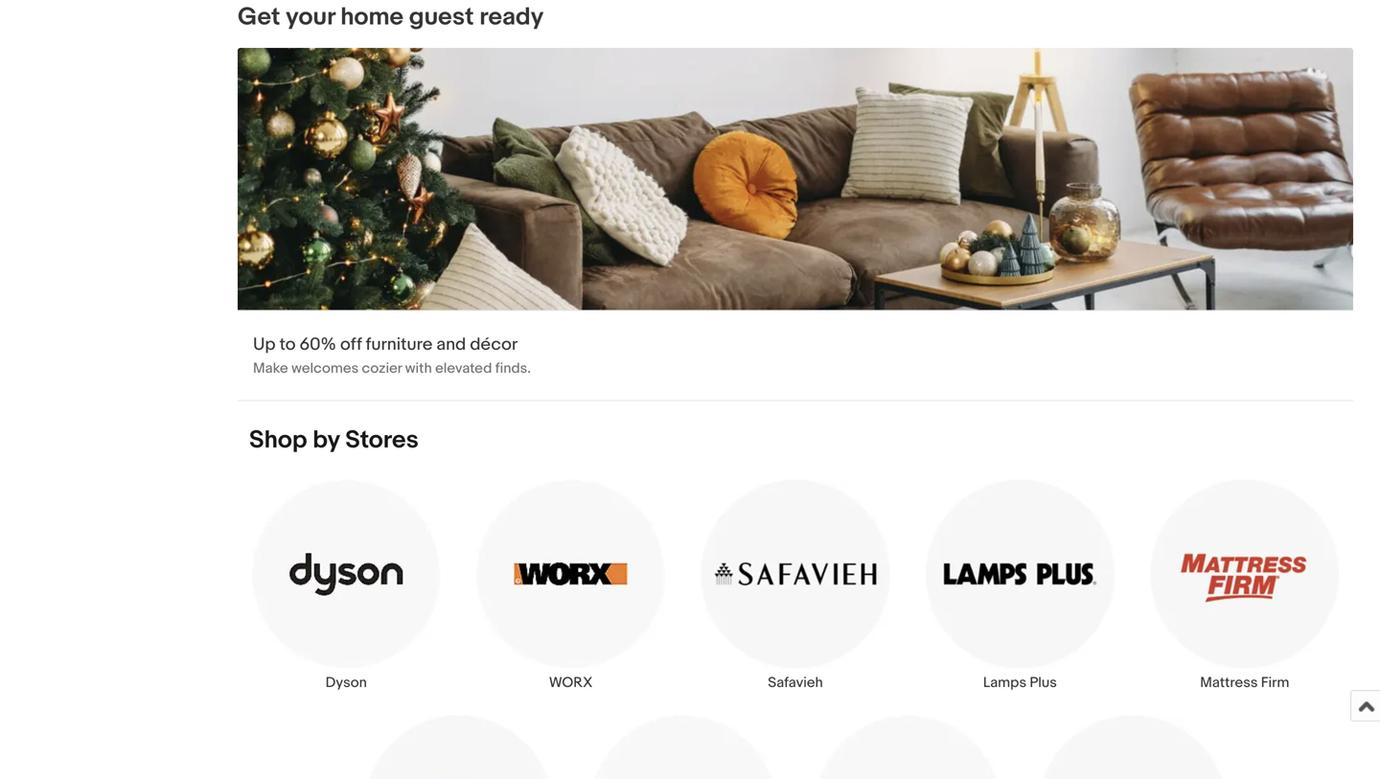 Task type: locate. For each thing, give the bounding box(es) containing it.
list
[[226, 479, 1365, 779]]

lamps plus link
[[908, 479, 1133, 692]]

dyson link
[[234, 479, 459, 692]]

welcomes
[[291, 360, 359, 377]]

décor
[[470, 334, 518, 355]]

shop by stores
[[249, 426, 419, 455]]

off
[[340, 334, 362, 355]]

lamps
[[983, 674, 1027, 692]]

mattress
[[1200, 674, 1258, 692]]

home
[[340, 3, 404, 32]]

by
[[313, 426, 340, 455]]

None text field
[[238, 48, 1353, 400]]

none text field containing up to 60% off furniture and décor
[[238, 48, 1353, 400]]

cozier
[[362, 360, 402, 377]]

up
[[253, 334, 276, 355]]

guest
[[409, 3, 474, 32]]

plus
[[1030, 674, 1057, 692]]

firm
[[1261, 674, 1290, 692]]

elevated
[[435, 360, 492, 377]]

your
[[286, 3, 335, 32]]

up to 60% off furniture and décor make welcomes cozier with elevated finds.
[[253, 334, 531, 377]]

stores
[[345, 426, 419, 455]]

mattress firm
[[1200, 674, 1290, 692]]



Task type: vqa. For each thing, say whether or not it's contained in the screenshot.
'Shop by Stores'
yes



Task type: describe. For each thing, give the bounding box(es) containing it.
ready
[[479, 3, 544, 32]]

furniture
[[366, 334, 433, 355]]

worx
[[549, 674, 593, 692]]

get
[[238, 3, 280, 32]]

list containing dyson
[[226, 479, 1365, 779]]

lamps plus
[[983, 674, 1057, 692]]

60%
[[300, 334, 336, 355]]

worx link
[[459, 479, 683, 692]]

to
[[280, 334, 296, 355]]

safavieh link
[[683, 479, 908, 692]]

finds.
[[495, 360, 531, 377]]

shop
[[249, 426, 307, 455]]

with
[[405, 360, 432, 377]]

get your home guest ready
[[238, 3, 544, 32]]

and
[[437, 334, 466, 355]]

make
[[253, 360, 288, 377]]

mattress firm link
[[1133, 479, 1357, 692]]

safavieh
[[768, 674, 823, 692]]

dyson
[[325, 674, 367, 692]]



